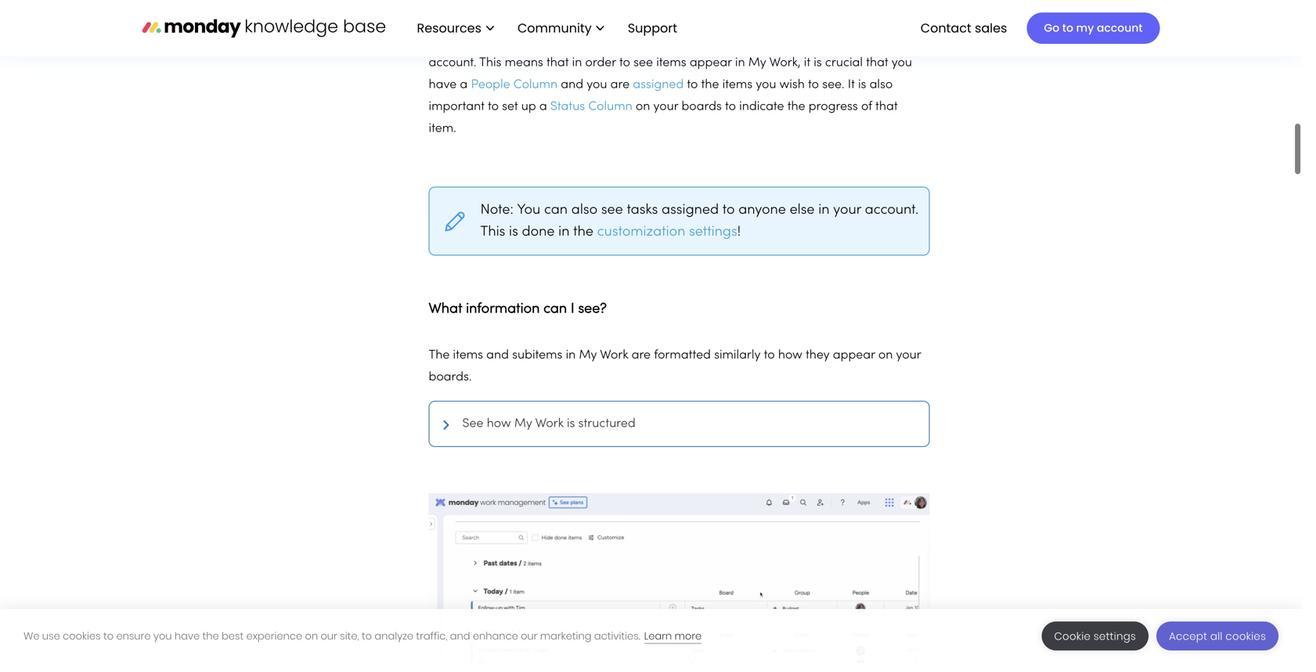 Task type: locate. For each thing, give the bounding box(es) containing it.
boards
[[821, 35, 861, 47], [682, 101, 722, 113]]

1 horizontal spatial account.
[[865, 204, 919, 217]]

work down see?
[[600, 350, 629, 362]]

0 vertical spatial tasks
[[630, 35, 658, 47]]

items inside here, you will be able to track daily tasks assigned to you from all the boards in your account. this means that in order to see items appear in my work, it is crucial that you have a
[[657, 57, 687, 69]]

cookies right accept
[[1226, 630, 1267, 644]]

items up indicate
[[723, 79, 753, 91]]

the right assigned link
[[702, 79, 720, 91]]

settings
[[690, 226, 738, 239], [1094, 630, 1137, 644]]

1 horizontal spatial all
[[1211, 630, 1223, 644]]

0 vertical spatial boards
[[821, 35, 861, 47]]

accept
[[1170, 630, 1208, 644]]

0 horizontal spatial our
[[321, 630, 338, 644]]

0 vertical spatial all
[[783, 35, 797, 47]]

our
[[321, 630, 338, 644], [521, 630, 538, 644]]

have
[[429, 79, 457, 91], [175, 630, 200, 644]]

means
[[505, 57, 544, 69]]

here, you will be able to track daily tasks assigned to you from all the boards in your account. this means that in order to see items appear in my work, it is crucial that you have a
[[429, 35, 913, 91]]

you down order
[[587, 79, 608, 91]]

settings for customization settings !
[[690, 226, 738, 239]]

1 horizontal spatial items
[[657, 57, 687, 69]]

appear right they
[[833, 350, 876, 362]]

items inside to the items you wish to see. it is also important to set up a
[[723, 79, 753, 91]]

1 horizontal spatial on
[[636, 101, 651, 113]]

accept all cookies button
[[1157, 622, 1279, 651]]

0 horizontal spatial are
[[611, 79, 630, 91]]

1 horizontal spatial appear
[[833, 350, 876, 362]]

how
[[779, 350, 803, 362], [487, 419, 511, 430]]

1 horizontal spatial column
[[589, 101, 633, 113]]

the left best
[[203, 630, 219, 644]]

contact sales
[[921, 19, 1008, 37]]

monday.com logo image
[[142, 11, 386, 44]]

dialog containing cookie settings
[[0, 610, 1303, 664]]

all inside here, you will be able to track daily tasks assigned to you from all the boards in your account. this means that in order to see items appear in my work, it is crucial that you have a
[[783, 35, 797, 47]]

a right the up
[[540, 101, 547, 113]]

main element
[[402, 0, 1161, 56]]

2 horizontal spatial and
[[561, 79, 584, 91]]

and inside the items and subitems in my work are formatted similarly to how they appear on your boards.
[[487, 350, 509, 362]]

tasks right daily in the top of the page
[[630, 35, 658, 47]]

0 vertical spatial can
[[544, 204, 568, 217]]

in up people column and you are assigned
[[572, 57, 582, 69]]

0 vertical spatial see
[[634, 57, 653, 69]]

1 vertical spatial work
[[536, 419, 564, 430]]

0 vertical spatial how
[[779, 350, 803, 362]]

0 vertical spatial my
[[749, 57, 767, 69]]

appear inside the items and subitems in my work are formatted similarly to how they appear on your boards.
[[833, 350, 876, 362]]

0 horizontal spatial column
[[514, 79, 558, 91]]

able
[[526, 35, 551, 47]]

0 vertical spatial appear
[[690, 57, 732, 69]]

go
[[1045, 20, 1060, 36]]

0 horizontal spatial appear
[[690, 57, 732, 69]]

1 vertical spatial boards
[[682, 101, 722, 113]]

boards up crucial
[[821, 35, 861, 47]]

0 horizontal spatial settings
[[690, 226, 738, 239]]

see inside you can also see tasks assigned to anyone else in your account. this is done in the
[[602, 204, 623, 217]]

this
[[480, 57, 502, 69], [481, 226, 506, 239]]

list containing resources
[[402, 0, 690, 56]]

to left indicate
[[725, 101, 736, 113]]

1 vertical spatial also
[[572, 204, 598, 217]]

have up important
[[429, 79, 457, 91]]

and right "traffic,"
[[450, 630, 471, 644]]

0 vertical spatial also
[[870, 79, 893, 91]]

0 horizontal spatial my
[[515, 419, 533, 430]]

what
[[429, 303, 463, 316]]

this up people
[[480, 57, 502, 69]]

on inside the items and subitems in my work are formatted similarly to how they appear on your boards.
[[879, 350, 893, 362]]

items
[[657, 57, 687, 69], [723, 79, 753, 91], [453, 350, 483, 362]]

you left from
[[729, 35, 750, 47]]

0 horizontal spatial all
[[783, 35, 797, 47]]

your inside you can also see tasks assigned to anyone else in your account. this is done in the
[[834, 204, 862, 217]]

boards down assigned link
[[682, 101, 722, 113]]

column for status
[[589, 101, 633, 113]]

2 vertical spatial on
[[305, 630, 318, 644]]

1 can from the top
[[544, 204, 568, 217]]

1 horizontal spatial see
[[634, 57, 653, 69]]

to
[[1063, 20, 1074, 36], [554, 35, 565, 47], [715, 35, 726, 47], [620, 57, 631, 69], [687, 79, 698, 91], [809, 79, 820, 91], [488, 101, 499, 113], [725, 101, 736, 113], [723, 204, 735, 217], [764, 350, 775, 362], [103, 630, 114, 644], [362, 630, 372, 644]]

item.
[[429, 123, 457, 135]]

site,
[[340, 630, 359, 644]]

2 horizontal spatial my
[[749, 57, 767, 69]]

learn more link
[[645, 630, 702, 644]]

tasks up customization
[[627, 204, 658, 217]]

items up boards.
[[453, 350, 483, 362]]

it
[[848, 79, 855, 91]]

my down see?
[[579, 350, 597, 362]]

cookie
[[1055, 630, 1091, 644]]

cookies inside button
[[1226, 630, 1267, 644]]

formatted
[[654, 350, 711, 362]]

2 vertical spatial items
[[453, 350, 483, 362]]

settings inside button
[[1094, 630, 1137, 644]]

a inside to the items you wish to see. it is also important to set up a
[[540, 101, 547, 113]]

to inside main "element"
[[1063, 20, 1074, 36]]

have inside here, you will be able to track daily tasks assigned to you from all the boards in your account. this means that in order to see items appear in my work, it is crucial that you have a
[[429, 79, 457, 91]]

2 horizontal spatial on
[[879, 350, 893, 362]]

customization settings link
[[597, 226, 738, 239]]

support
[[628, 19, 678, 37]]

anyone
[[739, 204, 787, 217]]

have left best
[[175, 630, 200, 644]]

you
[[462, 35, 483, 47], [729, 35, 750, 47], [892, 57, 913, 69], [587, 79, 608, 91], [756, 79, 777, 91], [153, 630, 172, 644]]

1 cookies from the left
[[63, 630, 101, 644]]

cookies
[[63, 630, 101, 644], [1226, 630, 1267, 644]]

1 vertical spatial and
[[487, 350, 509, 362]]

1 horizontal spatial a
[[540, 101, 547, 113]]

list
[[402, 0, 690, 56]]

0 vertical spatial and
[[561, 79, 584, 91]]

0 horizontal spatial boards
[[682, 101, 722, 113]]

1 vertical spatial can
[[544, 303, 567, 316]]

1 horizontal spatial boards
[[821, 35, 861, 47]]

support link
[[620, 15, 690, 42], [628, 19, 682, 37]]

learn
[[645, 630, 672, 644]]

my right see
[[515, 419, 533, 430]]

2 vertical spatial and
[[450, 630, 471, 644]]

to inside on your boards to indicate the progress of that item.
[[725, 101, 736, 113]]

1 horizontal spatial are
[[632, 350, 651, 362]]

work
[[600, 350, 629, 362], [536, 419, 564, 430]]

your inside here, you will be able to track daily tasks assigned to you from all the boards in your account. this means that in order to see items appear in my work, it is crucial that you have a
[[878, 35, 903, 47]]

are down order
[[611, 79, 630, 91]]

0 vertical spatial items
[[657, 57, 687, 69]]

1 horizontal spatial how
[[779, 350, 803, 362]]

and up status
[[561, 79, 584, 91]]

0 vertical spatial settings
[[690, 226, 738, 239]]

assigned inside here, you will be able to track daily tasks assigned to you from all the boards in your account. this means that in order to see items appear in my work, it is crucial that you have a
[[661, 35, 712, 47]]

1 our from the left
[[321, 630, 338, 644]]

our right enhance
[[521, 630, 538, 644]]

1 horizontal spatial work
[[600, 350, 629, 362]]

1 vertical spatial my
[[579, 350, 597, 362]]

1 vertical spatial all
[[1211, 630, 1223, 644]]

dialog
[[0, 610, 1303, 664]]

see up customization
[[602, 204, 623, 217]]

work,
[[770, 57, 801, 69]]

on right the experience
[[305, 630, 318, 644]]

you up indicate
[[756, 79, 777, 91]]

1 vertical spatial this
[[481, 226, 506, 239]]

activities.
[[595, 630, 641, 644]]

and left subitems
[[487, 350, 509, 362]]

1 vertical spatial on
[[879, 350, 893, 362]]

to right go
[[1063, 20, 1074, 36]]

column
[[514, 79, 558, 91], [589, 101, 633, 113]]

assigned up the customization settings ! on the top of page
[[662, 204, 719, 217]]

all
[[783, 35, 797, 47], [1211, 630, 1223, 644]]

in right else
[[819, 204, 830, 217]]

1 vertical spatial have
[[175, 630, 200, 644]]

1 horizontal spatial our
[[521, 630, 538, 644]]

cookies for all
[[1226, 630, 1267, 644]]

all inside button
[[1211, 630, 1223, 644]]

our left site, in the bottom of the page
[[321, 630, 338, 644]]

how left they
[[779, 350, 803, 362]]

a
[[460, 79, 468, 91], [540, 101, 547, 113]]

1 horizontal spatial settings
[[1094, 630, 1137, 644]]

1 horizontal spatial my
[[579, 350, 597, 362]]

0 vertical spatial column
[[514, 79, 558, 91]]

is
[[814, 57, 822, 69], [859, 79, 867, 91], [509, 226, 519, 239], [567, 419, 575, 430]]

can
[[544, 204, 568, 217], [544, 303, 567, 316]]

use
[[42, 630, 60, 644]]

items inside the items and subitems in my work are formatted similarly to how they appear on your boards.
[[453, 350, 483, 362]]

0 horizontal spatial and
[[450, 630, 471, 644]]

0 vertical spatial account.
[[429, 57, 477, 69]]

the inside on your boards to indicate the progress of that item.
[[788, 101, 806, 113]]

can right "you"
[[544, 204, 568, 217]]

and inside 'dialog'
[[450, 630, 471, 644]]

2 horizontal spatial items
[[723, 79, 753, 91]]

see up assigned link
[[634, 57, 653, 69]]

tasks inside here, you will be able to track daily tasks assigned to you from all the boards in your account. this means that in order to see items appear in my work, it is crucial that you have a
[[630, 35, 658, 47]]

the down wish
[[788, 101, 806, 113]]

contact sales link
[[913, 15, 1016, 42]]

0 horizontal spatial also
[[572, 204, 598, 217]]

to left see.
[[809, 79, 820, 91]]

0 horizontal spatial items
[[453, 350, 483, 362]]

are left the formatted
[[632, 350, 651, 362]]

1 vertical spatial how
[[487, 419, 511, 430]]

assigned up assigned link
[[661, 35, 712, 47]]

1 vertical spatial assigned
[[633, 79, 684, 91]]

see how my work is structured
[[463, 419, 636, 430]]

1 vertical spatial items
[[723, 79, 753, 91]]

1 horizontal spatial have
[[429, 79, 457, 91]]

0 vertical spatial have
[[429, 79, 457, 91]]

the right done
[[574, 226, 594, 239]]

structured
[[579, 419, 636, 430]]

column down people column and you are assigned
[[589, 101, 633, 113]]

0 vertical spatial work
[[600, 350, 629, 362]]

cookies right the use
[[63, 630, 101, 644]]

my
[[749, 57, 767, 69], [579, 350, 597, 362], [515, 419, 533, 430]]

community
[[518, 19, 592, 37]]

go to my account
[[1045, 20, 1143, 36]]

items up assigned link
[[657, 57, 687, 69]]

customization
[[597, 226, 686, 239]]

to left anyone
[[723, 204, 735, 217]]

to right similarly
[[764, 350, 775, 362]]

all right accept
[[1211, 630, 1223, 644]]

0 horizontal spatial see
[[602, 204, 623, 217]]

0 horizontal spatial cookies
[[63, 630, 101, 644]]

this down note:
[[481, 226, 506, 239]]

can left i
[[544, 303, 567, 316]]

my inside the items and subitems in my work are formatted similarly to how they appear on your boards.
[[579, 350, 597, 362]]

assigned
[[661, 35, 712, 47], [633, 79, 684, 91], [662, 204, 719, 217]]

customization settings !
[[597, 226, 741, 239]]

on right they
[[879, 350, 893, 362]]

all up work,
[[783, 35, 797, 47]]

assigned inside you can also see tasks assigned to anyone else in your account. this is done in the
[[662, 204, 719, 217]]

indicate
[[740, 101, 785, 113]]

1 horizontal spatial cookies
[[1226, 630, 1267, 644]]

2 cookies from the left
[[1226, 630, 1267, 644]]

1 vertical spatial column
[[589, 101, 633, 113]]

this inside here, you will be able to track daily tasks assigned to you from all the boards in your account. this means that in order to see items appear in my work, it is crucial that you have a
[[480, 57, 502, 69]]

appear
[[690, 57, 732, 69], [833, 350, 876, 362]]

this inside you can also see tasks assigned to anyone else in your account. this is done in the
[[481, 226, 506, 239]]

2.gif image
[[429, 494, 930, 664]]

also right "you"
[[572, 204, 598, 217]]

0 horizontal spatial account.
[[429, 57, 477, 69]]

1 vertical spatial are
[[632, 350, 651, 362]]

0 vertical spatial on
[[636, 101, 651, 113]]

status column
[[551, 101, 633, 113]]

ensure
[[116, 630, 151, 644]]

1 vertical spatial tasks
[[627, 204, 658, 217]]

are
[[611, 79, 630, 91], [632, 350, 651, 362]]

and for you
[[561, 79, 584, 91]]

work left structured at left bottom
[[536, 419, 564, 430]]

how right see
[[487, 419, 511, 430]]

people
[[471, 79, 510, 91]]

my down from
[[749, 57, 767, 69]]

on down assigned link
[[636, 101, 651, 113]]

1 vertical spatial a
[[540, 101, 547, 113]]

that down able
[[547, 57, 569, 69]]

0 horizontal spatial a
[[460, 79, 468, 91]]

1 vertical spatial appear
[[833, 350, 876, 362]]

tasks inside you can also see tasks assigned to anyone else in your account. this is done in the
[[627, 204, 658, 217]]

appear up to the items you wish to see. it is also important to set up a
[[690, 57, 732, 69]]

on
[[636, 101, 651, 113], [879, 350, 893, 362], [305, 630, 318, 644]]

that
[[547, 57, 569, 69], [867, 57, 889, 69], [876, 101, 898, 113]]

assigned up on your boards to indicate the progress of that item.
[[633, 79, 684, 91]]

column up the up
[[514, 79, 558, 91]]

enhance
[[473, 630, 518, 644]]

work inside the items and subitems in my work are formatted similarly to how they appear on your boards.
[[600, 350, 629, 362]]

the inside you can also see tasks assigned to anyone else in your account. this is done in the
[[574, 226, 594, 239]]

the up it
[[800, 35, 818, 47]]

a inside here, you will be able to track daily tasks assigned to you from all the boards in your account. this means that in order to see items appear in my work, it is crucial that you have a
[[460, 79, 468, 91]]

account.
[[429, 57, 477, 69], [865, 204, 919, 217]]

2 vertical spatial my
[[515, 419, 533, 430]]

track
[[568, 35, 596, 47]]

is inside to the items you wish to see. it is also important to set up a
[[859, 79, 867, 91]]

1 vertical spatial see
[[602, 204, 623, 217]]

they
[[806, 350, 830, 362]]

on inside on your boards to indicate the progress of that item.
[[636, 101, 651, 113]]

my inside here, you will be able to track daily tasks assigned to you from all the boards in your account. this means that in order to see items appear in my work, it is crucial that you have a
[[749, 57, 767, 69]]

2 vertical spatial assigned
[[662, 204, 719, 217]]

also
[[870, 79, 893, 91], [572, 204, 598, 217]]

you inside to the items you wish to see. it is also important to set up a
[[756, 79, 777, 91]]

on your boards to indicate the progress of that item.
[[429, 101, 898, 135]]

i
[[571, 303, 575, 316]]

a up important
[[460, 79, 468, 91]]

see
[[634, 57, 653, 69], [602, 204, 623, 217]]

in right subitems
[[566, 350, 576, 362]]

1 vertical spatial settings
[[1094, 630, 1137, 644]]

that right 'of'
[[876, 101, 898, 113]]

and
[[561, 79, 584, 91], [487, 350, 509, 362], [450, 630, 471, 644]]

0 vertical spatial this
[[480, 57, 502, 69]]

0 vertical spatial a
[[460, 79, 468, 91]]

progress
[[809, 101, 859, 113]]

1 horizontal spatial also
[[870, 79, 893, 91]]

you right ensure
[[153, 630, 172, 644]]

1 horizontal spatial and
[[487, 350, 509, 362]]

see inside here, you will be able to track daily tasks assigned to you from all the boards in your account. this means that in order to see items appear in my work, it is crucial that you have a
[[634, 57, 653, 69]]

and for subitems
[[487, 350, 509, 362]]

tasks
[[630, 35, 658, 47], [627, 204, 658, 217]]

best
[[222, 630, 244, 644]]

0 vertical spatial assigned
[[661, 35, 712, 47]]

1 vertical spatial account.
[[865, 204, 919, 217]]

also up 'of'
[[870, 79, 893, 91]]

boards inside on your boards to indicate the progress of that item.
[[682, 101, 722, 113]]



Task type: vqa. For each thing, say whether or not it's contained in the screenshot.
click
no



Task type: describe. For each thing, give the bounding box(es) containing it.
0 horizontal spatial have
[[175, 630, 200, 644]]

you
[[518, 204, 541, 217]]

the inside to the items you wish to see. it is also important to set up a
[[702, 79, 720, 91]]

that inside on your boards to indicate the progress of that item.
[[876, 101, 898, 113]]

assigned for tasks
[[662, 204, 719, 217]]

assigned link
[[633, 79, 687, 91]]

in inside the items and subitems in my work are formatted similarly to how they appear on your boards.
[[566, 350, 576, 362]]

appear inside here, you will be able to track daily tasks assigned to you from all the boards in your account. this means that in order to see items appear in my work, it is crucial that you have a
[[690, 57, 732, 69]]

done
[[522, 226, 555, 239]]

0 vertical spatial are
[[611, 79, 630, 91]]

see?
[[579, 303, 607, 316]]

your inside on your boards to indicate the progress of that item.
[[654, 101, 679, 113]]

sales
[[975, 19, 1008, 37]]

status
[[551, 101, 585, 113]]

account. inside you can also see tasks assigned to anyone else in your account. this is done in the
[[865, 204, 919, 217]]

in right done
[[559, 226, 570, 239]]

also inside to the items you wish to see. it is also important to set up a
[[870, 79, 893, 91]]

in up 'of'
[[865, 35, 875, 47]]

note:
[[481, 204, 518, 217]]

to right site, in the bottom of the page
[[362, 630, 372, 644]]

to inside the items and subitems in my work are formatted similarly to how they appear on your boards.
[[764, 350, 775, 362]]

up
[[522, 101, 536, 113]]

cookie settings
[[1055, 630, 1137, 644]]

subitems
[[512, 350, 563, 362]]

you left will
[[462, 35, 483, 47]]

is inside here, you will be able to track daily tasks assigned to you from all the boards in your account. this means that in order to see items appear in my work, it is crucial that you have a
[[814, 57, 822, 69]]

are inside the items and subitems in my work are formatted similarly to how they appear on your boards.
[[632, 350, 651, 362]]

how inside the items and subitems in my work are formatted similarly to how they appear on your boards.
[[779, 350, 803, 362]]

marketing
[[540, 630, 592, 644]]

you can also see tasks assigned to anyone else in your account. this is done in the
[[481, 204, 919, 239]]

what information can i see?
[[429, 303, 607, 316]]

similarly
[[715, 350, 761, 362]]

status column link
[[551, 101, 633, 113]]

to left ensure
[[103, 630, 114, 644]]

experience
[[246, 630, 303, 644]]

0 horizontal spatial work
[[536, 419, 564, 430]]

to up on your boards to indicate the progress of that item.
[[687, 79, 698, 91]]

else
[[790, 204, 815, 217]]

the inside here, you will be able to track daily tasks assigned to you from all the boards in your account. this means that in order to see items appear in my work, it is crucial that you have a
[[800, 35, 818, 47]]

your inside the items and subitems in my work are formatted similarly to how they appear on your boards.
[[897, 350, 922, 362]]

community link
[[510, 15, 612, 42]]

from
[[753, 35, 780, 47]]

is inside you can also see tasks assigned to anyone else in your account. this is done in the
[[509, 226, 519, 239]]

see.
[[823, 79, 845, 91]]

you right crucial
[[892, 57, 913, 69]]

account
[[1098, 20, 1143, 36]]

that right crucial
[[867, 57, 889, 69]]

to the items you wish to see. it is also important to set up a
[[429, 79, 893, 113]]

here,
[[429, 35, 459, 47]]

crucial
[[826, 57, 863, 69]]

people column and you are assigned
[[471, 79, 687, 91]]

of
[[862, 101, 873, 113]]

wish
[[780, 79, 805, 91]]

support link up assigned link
[[620, 15, 690, 42]]

cookies for use
[[63, 630, 101, 644]]

analyze
[[375, 630, 414, 644]]

!
[[738, 226, 741, 239]]

order
[[586, 57, 616, 69]]

also inside you can also see tasks assigned to anyone else in your account. this is done in the
[[572, 204, 598, 217]]

support link right daily in the top of the page
[[628, 19, 682, 37]]

contact
[[921, 19, 972, 37]]

we use cookies to ensure you have the best experience on our site, to analyze traffic, and enhance our marketing activities. learn more
[[24, 630, 702, 644]]

settings for cookie settings
[[1094, 630, 1137, 644]]

assigned for are
[[633, 79, 684, 91]]

resources link
[[409, 15, 502, 42]]

resources
[[417, 19, 482, 37]]

to inside you can also see tasks assigned to anyone else in your account. this is done in the
[[723, 204, 735, 217]]

people column link
[[471, 79, 558, 91]]

column for people
[[514, 79, 558, 91]]

can inside you can also see tasks assigned to anyone else in your account. this is done in the
[[544, 204, 568, 217]]

2 can from the top
[[544, 303, 567, 316]]

to left "set"
[[488, 101, 499, 113]]

2 our from the left
[[521, 630, 538, 644]]

traffic,
[[416, 630, 448, 644]]

account. inside here, you will be able to track daily tasks assigned to you from all the boards in your account. this means that in order to see items appear in my work, it is crucial that you have a
[[429, 57, 477, 69]]

important
[[429, 101, 485, 113]]

be
[[508, 35, 522, 47]]

my
[[1077, 20, 1095, 36]]

it
[[804, 57, 811, 69]]

go to my account link
[[1027, 13, 1161, 44]]

to right order
[[620, 57, 631, 69]]

0 horizontal spatial on
[[305, 630, 318, 644]]

daily
[[599, 35, 627, 47]]

more
[[675, 630, 702, 644]]

will
[[486, 35, 504, 47]]

the
[[429, 350, 450, 362]]

information
[[466, 303, 540, 316]]

cookie settings button
[[1042, 622, 1149, 651]]

boards.
[[429, 372, 472, 384]]

we
[[24, 630, 40, 644]]

to right able
[[554, 35, 565, 47]]

0 horizontal spatial how
[[487, 419, 511, 430]]

set
[[502, 101, 518, 113]]

see
[[463, 419, 484, 430]]

to left from
[[715, 35, 726, 47]]

boards inside here, you will be able to track daily tasks assigned to you from all the boards in your account. this means that in order to see items appear in my work, it is crucial that you have a
[[821, 35, 861, 47]]

the items and subitems in my work are formatted similarly to how they appear on your boards.
[[429, 350, 922, 384]]

in left work,
[[736, 57, 746, 69]]

accept all cookies
[[1170, 630, 1267, 644]]



